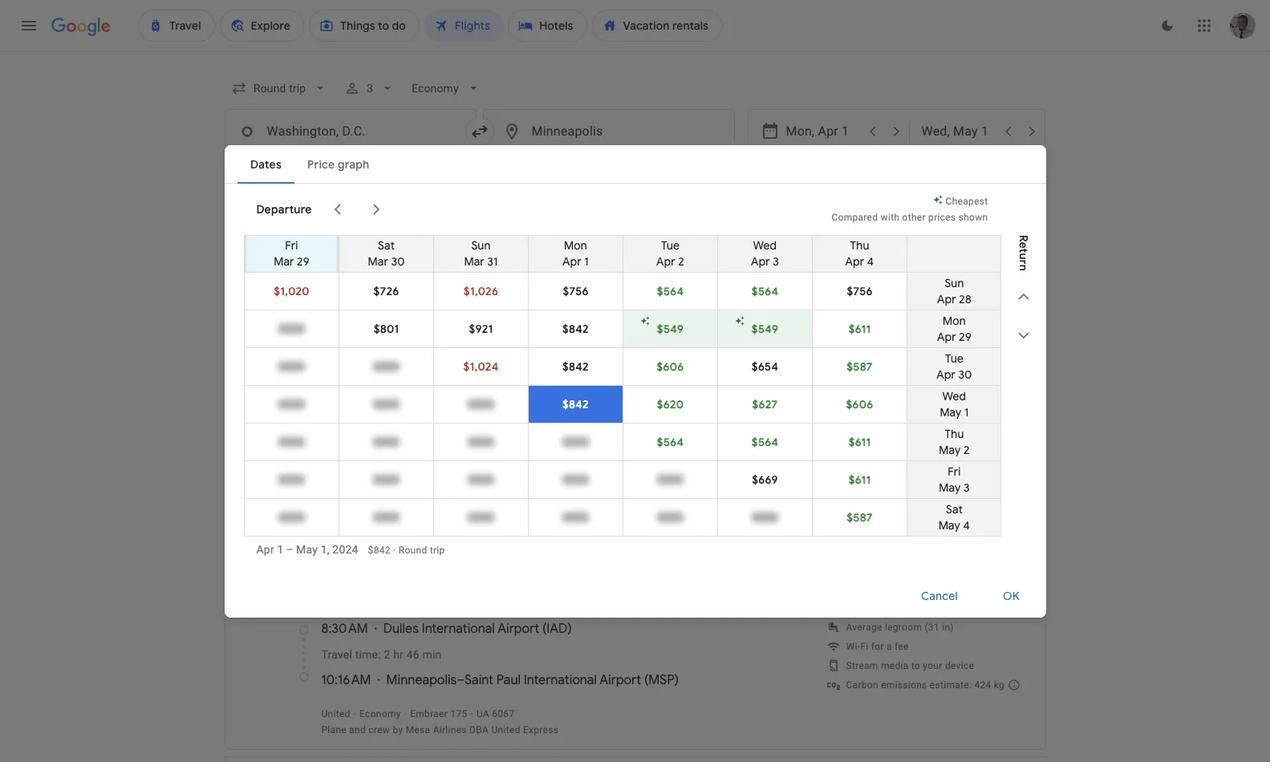 Task type: describe. For each thing, give the bounding box(es) containing it.
0 vertical spatial for
[[595, 304, 608, 315]]

dulles for 6:15 am
[[380, 408, 416, 424]]

$756 for second $756 button from the left
[[846, 284, 872, 298]]

$564 button down the wed apr 3
[[718, 272, 812, 309]]

adults.
[[619, 304, 649, 315]]

departure inside "best departing flights" main content
[[299, 353, 361, 369]]

Loading prices, Mar 29 to May 4 text field
[[278, 509, 304, 525]]

based
[[260, 304, 287, 315]]

0000 down on
[[278, 322, 304, 335]]

sun mar 31
[[464, 238, 497, 268]]

thu inside thu apr 4
[[850, 238, 869, 252]]

price
[[969, 233, 996, 247]]

Loading prices, Apr 1 to May 2 text field
[[562, 434, 588, 450]]

prices
[[432, 304, 460, 315]]

$801
[[373, 321, 399, 336]]

crew for 8:17 am
[[369, 512, 390, 523]]

minneapolis–saint for 10:16 am
[[386, 672, 493, 688]]

$549 for second $549 'button' from right
[[657, 321, 683, 336]]

tue apr 2
[[656, 238, 684, 268]]

canadair
[[404, 496, 445, 507]]

29 inside fri mar 29
[[297, 254, 309, 268]]

$620 button
[[623, 385, 717, 422]]

economy for 8:17 am
[[354, 496, 395, 507]]

1 $842 button from the top
[[528, 310, 622, 347]]

sat mar 30
[[367, 238, 404, 268]]

r e t u r n
[[1016, 235, 1031, 271]]

emissions inside 495 kg co 2 +7% emissions
[[736, 364, 782, 375]]

0000 up loading prices, mar 29 to may 3 text box
[[278, 435, 304, 448]]

charges
[[692, 304, 728, 315]]

stops button
[[321, 160, 388, 186]]

2 horizontal spatial  image
[[398, 496, 401, 507]]

express
[[523, 724, 559, 736]]

0000 up 842 us dollars text box
[[373, 511, 399, 523]]

carbon inside wi-fi for a fee carbon emissions estimate: 495 kg
[[846, 448, 878, 459]]

Arrival time: 10:16 AM. text field
[[321, 672, 371, 688]]

track prices
[[252, 228, 317, 242]]

apr inside mon apr 1
[[562, 254, 581, 268]]

1 for mon apr 1
[[584, 254, 588, 268]]

fee for wi-fi for a fee carbon emissions estimate: 495 kg
[[895, 428, 909, 440]]

Departure text field
[[786, 110, 860, 153]]

sat inside 'sun apr 28 mon apr 29 tue apr 30 wed may 1 thu may 2 fri may 3 sat may 4'
[[945, 502, 962, 516]]

Loading prices, Apr 3 to May 4 text field
[[752, 509, 778, 525]]

mar for fri
[[273, 254, 294, 268]]

$1,024 button
[[434, 348, 527, 385]]

$1,209
[[942, 345, 981, 361]]

0000 up the loading prices, apr 2 to may 4 text box
[[657, 473, 683, 486]]

Loading prices, Mar 30 to May 3 text field
[[373, 471, 399, 487]]

0000 up 0000 text box
[[468, 435, 493, 448]]

u
[[1016, 253, 1031, 259]]

2 vertical spatial emissions
[[881, 680, 927, 691]]

mar for sat
[[367, 254, 388, 268]]

0000 down $801 button at the top of the page
[[373, 360, 399, 373]]

900
[[462, 496, 479, 507]]

+
[[565, 304, 570, 315]]

3898
[[502, 496, 525, 507]]

price graph button
[[927, 225, 1043, 254]]

2 inside 'sun apr 28 mon apr 29 tue apr 30 wed may 1 thu may 2 fri may 3 sat may 4'
[[963, 442, 969, 457]]

0000 down loading prices, mar 29 to may 3 text box
[[278, 511, 304, 523]]

passenger
[[842, 304, 890, 315]]

2024 inside find the best price region
[[418, 228, 446, 242]]

$842 for 2nd the $842 button from the bottom of the page
[[562, 359, 588, 373]]

select flight button
[[815, 348, 918, 374]]

0000 up loading prices, mar 29 to may 4 text field
[[278, 473, 304, 486]]

0 horizontal spatial 1,
[[321, 543, 329, 556]]

dl
[[488, 496, 500, 507]]

convenience
[[348, 304, 405, 315]]

passenger assistance button
[[842, 304, 941, 315]]

wed inside the wed apr 3
[[753, 238, 776, 252]]

424
[[974, 680, 991, 691]]

Departure time: 6:15 AM. text field
[[321, 408, 365, 424]]

$564 button up $669
[[718, 423, 812, 460]]

0000 up loading prices, apr 1 to may 4 "text field"
[[562, 473, 588, 486]]

and left bag
[[731, 304, 747, 315]]

$654 button
[[718, 348, 812, 385]]

wi- for wi-fi for a fee carbon emissions estimate: 495 kg
[[846, 428, 860, 440]]

Loading prices, Mar 29 to May 1 text field
[[278, 396, 304, 412]]

Loading prices, Mar 30 to May 4 text field
[[373, 509, 399, 525]]

wi- for wi-fi for a fee
[[846, 641, 860, 652]]

1 $756 button from the left
[[528, 272, 622, 309]]

Loading prices, Apr 1 to May 3 text field
[[562, 471, 588, 487]]

$564 down $620 button
[[657, 434, 683, 449]]

wi-fi for a fee
[[846, 641, 909, 652]]

(31 for 8:30 am
[[925, 622, 939, 633]]

mon,
[[376, 353, 406, 369]]

0 vertical spatial $606
[[656, 359, 684, 373]]

by for 10:16 am
[[393, 724, 403, 736]]

mar for sun
[[464, 254, 484, 268]]

0 horizontal spatial united
[[321, 708, 350, 720]]

sun for apr
[[944, 276, 964, 290]]

0 vertical spatial prices
[[928, 211, 956, 223]]

 image for departure
[[367, 353, 370, 369]]

(31 for 6:15 am
[[925, 409, 939, 420]]

1 horizontal spatial $606 button
[[812, 385, 906, 422]]

2 $756 button from the left
[[812, 272, 906, 309]]

Loading prices, Mar 30 to Apr 30 text field
[[373, 358, 399, 374]]

Loading prices, Mar 31 to May 4 text field
[[468, 509, 493, 525]]

Loading prices, Mar 29 to May 2 text field
[[278, 434, 304, 450]]

plane and crew by skywest dba delta connection
[[321, 512, 545, 523]]

bag fees button
[[750, 304, 789, 315]]

0000 up loading prices, apr 1 to may 3 text field
[[562, 435, 588, 448]]

Loading prices, Mar 31 to May 1 text field
[[468, 396, 493, 412]]

sort by: button
[[972, 294, 1046, 323]]

wi-fi for a fee carbon emissions estimate: 495 kg
[[846, 428, 1005, 459]]

31
[[487, 254, 497, 268]]

30 inside sat mar 30
[[391, 254, 404, 268]]

0000 down loading prices, mar 30 to apr 30 text box
[[373, 398, 399, 410]]

1  image from the left
[[354, 708, 356, 720]]

min for 10:16 am
[[422, 648, 442, 661]]

fri mar 29
[[273, 238, 309, 268]]

 image for delta
[[348, 496, 351, 507]]

$1,026
[[463, 284, 498, 298]]

for for wi-fi for a fee
[[871, 641, 884, 652]]

0000 down loading prices, apr 2 to may 3 text field
[[657, 511, 683, 523]]

1 horizontal spatial delta
[[467, 512, 491, 523]]

1 horizontal spatial $606
[[846, 397, 873, 411]]

$627 button
[[718, 385, 812, 422]]

msp for 8:17 am
[[642, 460, 668, 476]]

1 $611 button from the top
[[812, 310, 906, 347]]

iad for 8:30 am
[[547, 621, 568, 637]]

track
[[252, 228, 281, 242]]

and down 10:16 am text field at left bottom
[[349, 724, 366, 736]]

Loading prices, Apr 2 to May 4 text field
[[657, 509, 683, 525]]

cancel button
[[902, 577, 977, 615]]

fi for wi-fi for a fee
[[860, 641, 868, 652]]

n
[[1016, 264, 1031, 271]]

sun apr 28 mon apr 29 tue apr 30 wed may 1 thu may 2 fri may 3 sat may 4
[[936, 276, 972, 532]]

average legroom (31 in) for 8:30 am
[[846, 622, 954, 633]]

prices include required taxes + fees for 3 adults. optional charges and bag fees may apply. passenger assistance
[[432, 304, 941, 315]]

ranked based on price and convenience
[[224, 304, 405, 315]]

assistance
[[892, 304, 941, 315]]

e
[[1016, 242, 1031, 248]]

2 inside 495 kg co 2 +7% emissions
[[777, 349, 782, 363]]

0000 up loading prices, mar 29 to may 1 text box at the left of page
[[278, 360, 304, 373]]

none search field containing all filters
[[224, 74, 1046, 213]]

canadair rj 900
[[404, 496, 479, 507]]

30 inside 'sun apr 28 mon apr 29 tue apr 30 wed may 1 thu may 2 fri may 3 sat may 4'
[[958, 367, 972, 381]]

2 round from the top
[[937, 578, 963, 589]]

Loading prices, Mar 29 to Apr 30 text field
[[278, 358, 304, 374]]

$564 button down $620 button
[[623, 423, 717, 460]]

495 inside wi-fi for a fee carbon emissions estimate: 495 kg
[[974, 448, 991, 459]]

minneapolis–saint paul international airport ( msp ) for 8:17 am
[[380, 460, 672, 476]]

paul for 8:17 am
[[490, 460, 514, 476]]

best
[[224, 279, 258, 299]]

842 US dollars text field
[[368, 544, 391, 556]]

date grid button
[[816, 225, 920, 254]]

1209 US dollars text field
[[942, 345, 981, 361]]

mesa
[[406, 724, 430, 736]]

4 inside thu apr 4
[[867, 254, 874, 268]]

wed inside 'sun apr 28 mon apr 29 tue apr 30 wed may 1 thu may 2 fri may 3 sat may 4'
[[942, 389, 966, 403]]

Departure time: 8:30 AM. text field
[[321, 621, 368, 637]]

scroll right image
[[366, 199, 385, 219]]

plane and crew by mesa airlines dba united express
[[321, 724, 559, 736]]

ranked
[[224, 304, 257, 315]]

$1,020
[[273, 284, 309, 298]]

bag
[[750, 304, 767, 315]]

price graph
[[969, 233, 1030, 247]]

t
[[1016, 248, 1031, 253]]

fee for wi-fi for a fee
[[895, 641, 909, 652]]

apply.
[[813, 304, 839, 315]]

2 vertical spatial trip
[[966, 578, 981, 589]]

paul for 10:16 am
[[496, 672, 521, 688]]

a for wi-fi for a fee
[[886, 641, 892, 652]]

travel for 8:30 am
[[321, 648, 352, 661]]

with
[[881, 211, 900, 223]]

stream
[[846, 660, 878, 672]]

average for 8:30 am
[[846, 622, 882, 633]]

28
[[959, 292, 971, 306]]

a for wi-fi for a fee carbon emissions estimate: 495 kg
[[886, 428, 892, 440]]

0000 down loading prices, apr 1 to may 3 text field
[[562, 511, 588, 523]]

1 $549 button from the left
[[623, 310, 717, 347]]

0000 up loading prices, mar 30 to may 4 text box
[[373, 473, 399, 486]]

optional
[[652, 304, 690, 315]]

Loading prices, Mar 31 to May 3 text field
[[468, 471, 493, 487]]

average for 6:15 am
[[846, 409, 882, 420]]

min for 8:17 am
[[416, 436, 435, 448]]

1 $587 button from the top
[[812, 348, 906, 385]]

estimate: inside wi-fi for a fee carbon emissions estimate: 495 kg
[[930, 448, 972, 459]]

dulles international airport ( iad ) for 8:30 am
[[383, 621, 572, 637]]

apr inside tue apr 2
[[656, 254, 675, 268]]

0000 down 900
[[468, 511, 493, 523]]

hr for 8:17 am
[[393, 436, 404, 448]]

find the best price region
[[224, 225, 1046, 267]]

on
[[290, 304, 301, 315]]

msp for 10:16 am
[[649, 672, 675, 688]]

media
[[881, 660, 909, 672]]

1 vertical spatial trip
[[430, 544, 445, 556]]

iad for 6:15 am
[[544, 408, 565, 424]]

trip inside $1,209 round trip
[[966, 365, 981, 376]]

$1,020 button
[[244, 272, 338, 309]]

grid
[[885, 233, 907, 247]]

flights
[[338, 279, 385, 299]]

1 horizontal spatial dba
[[469, 724, 489, 736]]

$549 for first $549 'button' from the right
[[751, 321, 778, 336]]

ok button
[[984, 577, 1039, 615]]

by for 8:17 am
[[393, 512, 403, 523]]

thu inside 'sun apr 28 mon apr 29 tue apr 30 wed may 1 thu may 2 fri may 3 sat may 4'
[[944, 426, 964, 441]]

Loading prices, Mar 30 to May 1 text field
[[373, 396, 399, 412]]

mon inside 'sun apr 28 mon apr 29 tue apr 30 wed may 1 thu may 2 fri may 3 sat may 4'
[[942, 313, 965, 328]]

and left loading prices, mar 30 to may 4 text box
[[349, 512, 366, 523]]

tue inside tue apr 2
[[661, 238, 679, 252]]

fri inside 'sun apr 28 mon apr 29 tue apr 30 wed may 1 thu may 2 fri may 3 sat may 4'
[[947, 464, 960, 479]]

0 horizontal spatial 1 – may
[[277, 543, 318, 556]]

2  image from the left
[[404, 708, 407, 720]]

1, inside find the best price region
[[408, 228, 416, 242]]

3 button
[[338, 74, 402, 103]]

2 inside tue apr 2
[[678, 254, 684, 268]]

dulles international airport ( iad ) for 6:15 am
[[380, 408, 569, 424]]

Loading prices, Mar 29 to Apr 29 text field
[[278, 321, 304, 337]]

$1,209 round trip
[[937, 345, 981, 376]]

2 carbon from the top
[[846, 680, 878, 691]]

0 vertical spatial departure
[[256, 202, 312, 216]]

economy for 10:16 am
[[360, 708, 401, 720]]

$726
[[373, 284, 399, 298]]

495 kg co 2 +7% emissions
[[714, 345, 782, 375]]

may
[[791, 304, 810, 315]]

include
[[463, 304, 495, 315]]

wed apr 3
[[751, 238, 779, 268]]

$842 for 1st the $842 button from the top
[[562, 321, 588, 336]]

to
[[911, 660, 920, 672]]

co
[[757, 345, 777, 361]]

$1,026 button
[[434, 272, 527, 309]]

device
[[945, 660, 974, 672]]



Task type: locate. For each thing, give the bounding box(es) containing it.
emissions
[[736, 364, 782, 375], [881, 448, 927, 459], [881, 680, 927, 691]]

in)
[[942, 409, 954, 420], [942, 622, 954, 633]]

1
[[584, 254, 588, 268], [434, 353, 440, 369], [964, 405, 968, 419]]

1 vertical spatial average
[[846, 622, 882, 633]]

 image
[[354, 708, 356, 720], [404, 708, 407, 720]]

dba
[[446, 512, 465, 523], [469, 724, 489, 736]]

average legroom (31 in) for 6:15 am
[[846, 409, 954, 420]]

2 horizontal spatial 1
[[964, 405, 968, 419]]

0 vertical spatial 495
[[714, 345, 737, 361]]

date grid
[[857, 233, 907, 247]]

Loading prices, Apr 1 to May 4 text field
[[562, 509, 588, 525]]

2 fees from the left
[[769, 304, 789, 315]]

2 by from the top
[[393, 724, 403, 736]]

compared with other prices shown
[[832, 211, 988, 223]]

dulles international airport ( iad ) up 0000 text box on the left of page
[[380, 408, 569, 424]]

$549 down bag fees 'button'
[[751, 321, 778, 336]]

legroom for 8:30 am
[[885, 622, 922, 633]]

1 round from the top
[[937, 365, 963, 376]]

1 horizontal spatial sun
[[944, 276, 964, 290]]

0000 up 0000 text field
[[278, 398, 304, 410]]

2 $842 button from the top
[[528, 348, 622, 385]]

3 inside 'sun apr 28 mon apr 29 tue apr 30 wed may 1 thu may 2 fri may 3 sat may 4'
[[963, 480, 969, 495]]

3 $611 button from the top
[[812, 461, 906, 498]]

sun
[[471, 238, 490, 252], [944, 276, 964, 290]]

29 up best departing flights
[[297, 254, 309, 268]]

sun inside 'sun apr 28 mon apr 29 tue apr 30 wed may 1 thu may 2 fri may 3 sat may 4'
[[944, 276, 964, 290]]

$921 button
[[434, 310, 527, 347]]

$611 for second $611 button from the bottom of the page
[[848, 434, 870, 449]]

1 vertical spatial 1
[[434, 353, 440, 369]]

fee
[[895, 428, 909, 440], [895, 641, 909, 652]]

united down 6067
[[491, 724, 520, 736]]

1 – may down scroll right image
[[367, 228, 405, 242]]

scroll left image
[[328, 199, 347, 219]]

0 vertical spatial a
[[886, 428, 892, 440]]

1 vertical spatial crew
[[369, 724, 390, 736]]

hr left the 46
[[393, 648, 404, 661]]

tue inside 'sun apr 28 mon apr 29 tue apr 30 wed may 1 thu may 2 fri may 3 sat may 4'
[[945, 351, 963, 365]]

all
[[255, 166, 268, 181]]

0000 down $669
[[752, 511, 778, 523]]

minneapolis–saint paul international airport ( msp ) up 3898
[[380, 460, 672, 476]]

8:30 am
[[321, 621, 368, 637]]

29 inside 'sun apr 28 mon apr 29 tue apr 30 wed may 1 thu may 2 fri may 3 sat may 4'
[[959, 329, 971, 344]]

0 horizontal spatial 495
[[714, 345, 737, 361]]

travel time: 2 hr 46 min
[[321, 648, 442, 661]]

0 vertical spatial sat
[[377, 238, 394, 252]]

sat inside sat mar 30
[[377, 238, 394, 252]]

$611
[[848, 321, 870, 336], [848, 434, 870, 449], [848, 472, 870, 487]]

select flight
[[835, 354, 899, 368]]

 image up "mesa"
[[404, 708, 407, 720]]

Loading prices, Mar 31 to May 2 text field
[[468, 434, 493, 450]]

$564
[[657, 284, 683, 298], [751, 284, 778, 298], [657, 434, 683, 449], [751, 434, 778, 449]]

1 inside 'sun apr 28 mon apr 29 tue apr 30 wed may 1 thu may 2 fri may 3 sat may 4'
[[964, 405, 968, 419]]

$842 button
[[528, 310, 622, 347], [528, 348, 622, 385], [528, 385, 622, 422]]

0 vertical spatial dba
[[446, 512, 465, 523]]

in) for 6:15 am
[[942, 409, 954, 420]]

time: down departure time: 6:15 am. text box
[[355, 436, 381, 448]]

average legroom (31 in) up the "wi-fi for a fee" at the bottom right of the page
[[846, 622, 954, 633]]

rj
[[447, 496, 459, 507]]

0000
[[278, 322, 304, 335], [278, 360, 304, 373], [373, 360, 399, 373], [278, 398, 304, 410], [373, 398, 399, 410], [468, 398, 493, 410], [278, 435, 304, 448], [373, 435, 399, 448], [468, 435, 493, 448], [562, 435, 588, 448], [278, 473, 304, 486], [373, 473, 399, 486], [468, 473, 493, 486], [562, 473, 588, 486], [657, 473, 683, 486], [278, 511, 304, 523], [373, 511, 399, 523], [468, 511, 493, 523], [562, 511, 588, 523], [657, 511, 683, 523], [752, 511, 778, 523]]

carbon emissions estimate: 495 kilograms element
[[846, 448, 1005, 459]]

compared
[[832, 211, 878, 223]]

2 horizontal spatial mar
[[464, 254, 484, 268]]

1 average from the top
[[846, 409, 882, 420]]

1 mar from the left
[[273, 254, 294, 268]]

best departing flights
[[224, 279, 385, 299]]

2 wi- from the top
[[846, 641, 860, 652]]

1 fee from the top
[[895, 428, 909, 440]]

$756
[[562, 284, 588, 298], [846, 284, 872, 298]]

2 plane from the top
[[321, 724, 347, 736]]

travel for 6:15 am
[[321, 436, 352, 448]]

dulles up 0000 text field at the bottom
[[380, 408, 416, 424]]

a
[[886, 428, 892, 440], [886, 641, 892, 652]]

0 vertical spatial 4
[[867, 254, 874, 268]]

delta down 8:17 am
[[321, 496, 345, 507]]

apr inside the wed apr 3
[[751, 254, 770, 268]]

plane for 10:16 am
[[321, 724, 347, 736]]

175
[[450, 708, 467, 720]]

$549
[[657, 321, 683, 336], [751, 321, 778, 336]]

1 vertical spatial prices
[[284, 228, 317, 242]]

1 – may inside find the best price region
[[367, 228, 405, 242]]

 image
[[367, 353, 370, 369], [348, 496, 351, 507], [398, 496, 401, 507]]

1 time: from the top
[[355, 436, 381, 448]]

dulles up the 46
[[383, 621, 419, 637]]

0 horizontal spatial 30
[[391, 254, 404, 268]]

0000 up 900
[[468, 473, 493, 486]]

1 vertical spatial $611 button
[[812, 423, 906, 460]]

0 vertical spatial dulles
[[380, 408, 416, 424]]

mon, apr 1
[[376, 353, 440, 369]]

round inside $1,209 round trip
[[937, 365, 963, 376]]

1 vertical spatial 29
[[959, 329, 971, 344]]

a inside wi-fi for a fee carbon emissions estimate: 495 kg
[[886, 428, 892, 440]]

minneapolis–saint
[[380, 460, 487, 476], [386, 672, 493, 688]]

2 average from the top
[[846, 622, 882, 633]]

plane right loading prices, mar 29 to may 4 text field
[[321, 512, 347, 523]]

0000 up loading prices, mar 30 to may 3 text field
[[373, 435, 399, 448]]

plane for 8:17 am
[[321, 512, 347, 523]]

1 $549 from the left
[[657, 321, 683, 336]]

sat down scroll right image
[[377, 238, 394, 252]]

fees right +
[[573, 304, 592, 315]]

kg right 424 on the right of the page
[[994, 680, 1005, 691]]

in) up wi-fi for a fee carbon emissions estimate: 495 kg
[[942, 409, 954, 420]]

$549 down the optional at the top
[[657, 321, 683, 336]]

time: for 8:30 am
[[355, 648, 381, 661]]

1, left 842 us dollars text box
[[321, 543, 329, 556]]

1 a from the top
[[886, 428, 892, 440]]

$564 button down tue apr 2
[[623, 272, 717, 309]]

1 horizontal spatial 495
[[974, 448, 991, 459]]

$611 for 1st $611 button from the bottom
[[848, 472, 870, 487]]

$669 button
[[718, 461, 812, 498]]

2 (31 from the top
[[925, 622, 939, 633]]

apr
[[344, 228, 364, 242], [562, 254, 581, 268], [656, 254, 675, 268], [751, 254, 770, 268], [845, 254, 864, 268], [937, 292, 956, 306], [937, 329, 956, 344], [409, 353, 431, 369], [936, 367, 955, 381], [256, 543, 274, 556]]

1 plane from the top
[[321, 512, 347, 523]]

0 horizontal spatial $756
[[562, 284, 588, 298]]

fri right track
[[285, 238, 298, 252]]

1 – may
[[367, 228, 405, 242], [277, 543, 318, 556]]

1 by from the top
[[393, 512, 403, 523]]

0 vertical spatial 1 – may
[[367, 228, 405, 242]]

$801 button
[[339, 310, 433, 347]]

fee inside wi-fi for a fee carbon emissions estimate: 495 kg
[[895, 428, 909, 440]]

0 vertical spatial msp
[[642, 460, 668, 476]]

dl 3898
[[488, 496, 525, 507]]

average down select flight
[[846, 409, 882, 420]]

1 vertical spatial fi
[[860, 641, 868, 652]]

0 vertical spatial fri
[[285, 238, 298, 252]]

trip right round
[[430, 544, 445, 556]]

1 wi- from the top
[[846, 428, 860, 440]]

legroom
[[885, 409, 922, 420], [885, 622, 922, 633]]

0 vertical spatial delta
[[321, 496, 345, 507]]

 image down 8:17 am
[[348, 496, 351, 507]]

stream media to your device
[[846, 660, 974, 672]]

0 vertical spatial united
[[321, 708, 350, 720]]

495 up +7%
[[714, 345, 737, 361]]

1 estimate: from the top
[[930, 448, 972, 459]]

minneapolis–saint up embraer 175
[[386, 672, 493, 688]]

wed up bag fees 'button'
[[753, 238, 776, 252]]

united down 10:16 am
[[321, 708, 350, 720]]

$606 down select flight
[[846, 397, 873, 411]]

10:16 am
[[321, 672, 371, 688]]

kg inside 495 kg co 2 +7% emissions
[[740, 345, 754, 361]]

1 vertical spatial for
[[871, 428, 884, 440]]

(31 down cancel at right bottom
[[925, 622, 939, 633]]

price
[[304, 304, 326, 315]]

1 vertical spatial minneapolis–saint paul international airport ( msp )
[[386, 672, 679, 688]]

 image up loading prices, mar 30 to may 4 text box
[[398, 496, 401, 507]]

1 vertical spatial apr 1 – may 1, 2024
[[256, 543, 358, 556]]

1 $587 from the top
[[846, 359, 872, 373]]

iad
[[544, 408, 565, 424], [547, 621, 568, 637]]

$756 button
[[528, 272, 622, 309], [812, 272, 906, 309]]

learn more about tracked prices image
[[320, 228, 335, 242]]

4 down date
[[867, 254, 874, 268]]

0 horizontal spatial thu
[[850, 238, 869, 252]]

1 inside "best departing flights" main content
[[434, 353, 440, 369]]

2 $549 button from the left
[[718, 310, 812, 347]]

2024
[[418, 228, 446, 242], [332, 543, 358, 556]]

hr for 10:16 am
[[393, 648, 404, 661]]

(31
[[925, 409, 939, 420], [925, 622, 939, 633]]

fee up carbon emissions estimate: 495 kilograms element
[[895, 428, 909, 440]]

0 vertical spatial economy
[[354, 496, 395, 507]]

average legroom (31 in)
[[846, 409, 954, 420], [846, 622, 954, 633]]

 image down 10:16 am text field at left bottom
[[354, 708, 356, 720]]

0 vertical spatial iad
[[544, 408, 565, 424]]

0 vertical spatial kg
[[740, 345, 754, 361]]

swap origin and destination. image
[[470, 122, 489, 141]]

1 vertical spatial a
[[886, 641, 892, 652]]

0 vertical spatial travel
[[321, 436, 352, 448]]

3 mar from the left
[[464, 254, 484, 268]]

fri down carbon emissions estimate: 495 kilograms element
[[947, 464, 960, 479]]

 image left loading prices, mar 30 to apr 30 text box
[[367, 353, 370, 369]]

1 hr from the top
[[393, 436, 404, 448]]

kg inside wi-fi for a fee carbon emissions estimate: 495 kg
[[994, 448, 1005, 459]]

1 horizontal spatial $549
[[751, 321, 778, 336]]

2 $549 from the left
[[751, 321, 778, 336]]

$587 button
[[812, 348, 906, 385], [812, 499, 906, 536]]

sat down carbon emissions estimate: 495 kilograms element
[[945, 502, 962, 516]]

1 fi from the top
[[860, 428, 868, 440]]

0 vertical spatial 1,
[[408, 228, 416, 242]]

legroom up wi-fi for a fee carbon emissions estimate: 495 kg
[[885, 409, 922, 420]]

3 inside popup button
[[366, 82, 373, 95]]

economy up loading prices, mar 30 to may 4 text box
[[354, 496, 395, 507]]

time: up 10:16 am text field at left bottom
[[355, 648, 381, 661]]

mar inside sun mar 31
[[464, 254, 484, 268]]

$654
[[751, 359, 778, 373]]

6:15 am
[[321, 408, 365, 424]]

1 vertical spatial 1,
[[321, 543, 329, 556]]

in) for 8:30 am
[[942, 622, 954, 633]]

2 $756 from the left
[[846, 284, 872, 298]]

495 inside 495 kg co 2 +7% emissions
[[714, 345, 737, 361]]

other
[[902, 211, 926, 223]]

2 $611 button from the top
[[812, 423, 906, 460]]

scroll up image
[[1014, 287, 1033, 306]]

0 vertical spatial plane
[[321, 512, 347, 523]]

2 a from the top
[[886, 641, 892, 652]]

mar inside sat mar 30
[[367, 254, 388, 268]]

r
[[1016, 259, 1031, 264]]

apr 1 – may 1, 2024
[[344, 228, 446, 242], [256, 543, 358, 556]]

Loading prices, Mar 30 to May 2 text field
[[373, 434, 399, 450]]

1 horizontal spatial 1
[[584, 254, 588, 268]]

46
[[406, 648, 419, 661]]

3 inside the wed apr 3
[[772, 254, 779, 268]]

0 vertical spatial $606 button
[[623, 348, 717, 385]]

prices left learn more about tracked prices image
[[284, 228, 317, 242]]

1 (31 from the top
[[925, 409, 939, 420]]

kg left "co"
[[740, 345, 754, 361]]

1 vertical spatial dulles
[[383, 621, 419, 637]]

6067
[[492, 708, 515, 720]]

2 fee from the top
[[895, 641, 909, 652]]

$606 button down select flight
[[812, 385, 906, 422]]

0 horizontal spatial tue
[[661, 238, 679, 252]]

0 horizontal spatial 4
[[867, 254, 874, 268]]

2 $611 from the top
[[848, 434, 870, 449]]

0 vertical spatial min
[[416, 436, 435, 448]]

None search field
[[224, 74, 1046, 213]]

2024 left 842 us dollars text box
[[332, 543, 358, 556]]

1 horizontal spatial mar
[[367, 254, 388, 268]]

minneapolis–saint for 8:17 am
[[380, 460, 487, 476]]

skywest
[[406, 512, 443, 523]]

learn more about ranking image
[[408, 302, 422, 317]]

1 horizontal spatial 1,
[[408, 228, 416, 242]]

$611 for 3rd $611 button from the bottom of the page
[[848, 321, 870, 336]]

date
[[857, 233, 883, 247]]

1 horizontal spatial $756 button
[[812, 272, 906, 309]]

travel down 8:30 am
[[321, 648, 352, 661]]

dulles international airport ( iad )
[[380, 408, 569, 424], [383, 621, 572, 637]]

mar left the 31
[[464, 254, 484, 268]]

2 vertical spatial 1
[[964, 405, 968, 419]]

best departing flights main content
[[224, 225, 1046, 762]]

wi- up the stream
[[846, 641, 860, 652]]

2 legroom from the top
[[885, 622, 922, 633]]

1 fees from the left
[[573, 304, 592, 315]]

fi up the stream
[[860, 641, 868, 652]]

0 vertical spatial sun
[[471, 238, 490, 252]]

30 up $726 button
[[391, 254, 404, 268]]

tue up the optional at the top
[[661, 238, 679, 252]]

1 horizontal spatial 30
[[958, 367, 972, 381]]

$1,024
[[463, 359, 498, 373]]

all filters button
[[224, 160, 315, 186]]

0 vertical spatial $842 button
[[528, 310, 622, 347]]

1 vertical spatial paul
[[496, 672, 521, 688]]

1 vertical spatial fee
[[895, 641, 909, 652]]

min right the 46
[[422, 648, 442, 661]]

4 inside 'sun apr 28 mon apr 29 tue apr 30 wed may 1 thu may 2 fri may 3 sat may 4'
[[963, 518, 970, 532]]

1 vertical spatial travel
[[321, 648, 352, 661]]

Arrival time: 8:17 AM. text field
[[321, 460, 364, 476]]

cancel
[[921, 589, 958, 603]]

1, right sat mar 30
[[408, 228, 416, 242]]

1 horizontal spatial $549 button
[[718, 310, 812, 347]]

kg
[[740, 345, 754, 361], [994, 448, 1005, 459], [994, 680, 1005, 691]]

0 horizontal spatial 2024
[[332, 543, 358, 556]]

1 vertical spatial 2024
[[332, 543, 358, 556]]

0 vertical spatial 2024
[[418, 228, 446, 242]]

1 horizontal spatial united
[[491, 724, 520, 736]]

1 travel from the top
[[321, 436, 352, 448]]

2 $587 from the top
[[846, 510, 872, 524]]

mon down 28
[[942, 313, 965, 328]]

scroll down image
[[1014, 325, 1033, 345]]

1 vertical spatial hr
[[393, 648, 404, 661]]

3 $611 from the top
[[848, 472, 870, 487]]

0 vertical spatial crew
[[369, 512, 390, 523]]

0 horizontal spatial $549
[[657, 321, 683, 336]]

wi- inside wi-fi for a fee carbon emissions estimate: 495 kg
[[846, 428, 860, 440]]

thu apr 4
[[845, 238, 874, 268]]

fi for wi-fi for a fee carbon emissions estimate: 495 kg
[[860, 428, 868, 440]]

legroom for 6:15 am
[[885, 409, 922, 420]]

1 carbon from the top
[[846, 448, 878, 459]]

1 vertical spatial dulles international airport ( iad )
[[383, 621, 572, 637]]

fi inside wi-fi for a fee carbon emissions estimate: 495 kg
[[860, 428, 868, 440]]

mon inside mon apr 1
[[564, 238, 587, 252]]

emissions inside wi-fi for a fee carbon emissions estimate: 495 kg
[[881, 448, 927, 459]]

1 vertical spatial 1 – may
[[277, 543, 318, 556]]

2 hr from the top
[[393, 648, 404, 661]]

$549 button up +7%
[[623, 310, 717, 347]]

plane down 10:16 am text field at left bottom
[[321, 724, 347, 736]]

1 vertical spatial average legroom (31 in)
[[846, 622, 954, 633]]

your
[[923, 660, 942, 672]]

4
[[867, 254, 874, 268], [963, 518, 970, 532]]

1 inside mon apr 1
[[584, 254, 588, 268]]

0 vertical spatial $611
[[848, 321, 870, 336]]

crew up 842 us dollars text box
[[369, 512, 390, 523]]

$620
[[656, 397, 683, 411]]

$842 button down +
[[528, 348, 622, 385]]

for inside wi-fi for a fee carbon emissions estimate: 495 kg
[[871, 428, 884, 440]]

1 vertical spatial tue
[[945, 351, 963, 365]]

cheapest
[[946, 195, 988, 207]]

1 horizontal spatial  image
[[367, 353, 370, 369]]

1 legroom from the top
[[885, 409, 922, 420]]

1 vertical spatial by
[[393, 724, 403, 736]]

apr inside find the best price region
[[344, 228, 364, 242]]

$627
[[752, 397, 777, 411]]

$842 for first the $842 button from the bottom of the page
[[562, 397, 588, 411]]

2 crew from the top
[[369, 724, 390, 736]]

emissions down "co"
[[736, 364, 782, 375]]

carbon emissions estimate: 424 kilograms element
[[846, 680, 1005, 691]]

1 crew from the top
[[369, 512, 390, 523]]

connection
[[493, 512, 545, 523]]

3 $842 button from the top
[[528, 385, 622, 422]]

495
[[714, 345, 737, 361], [974, 448, 991, 459]]

for for wi-fi for a fee carbon emissions estimate: 495 kg
[[871, 428, 884, 440]]

8:17 am
[[321, 460, 364, 476]]

1 horizontal spatial wed
[[942, 389, 966, 403]]

select
[[835, 354, 868, 368]]

1 vertical spatial 495
[[974, 448, 991, 459]]

1 vertical spatial minneapolis–saint
[[386, 672, 493, 688]]

1 vertical spatial $842 button
[[528, 348, 622, 385]]

and right price
[[329, 304, 346, 315]]

sun for mar
[[471, 238, 490, 252]]

2 travel from the top
[[321, 648, 352, 661]]

1 $756 from the left
[[562, 284, 588, 298]]

1 horizontal spatial fri
[[947, 464, 960, 479]]

$756 up +
[[562, 284, 588, 298]]

fri inside fri mar 29
[[285, 238, 298, 252]]

ua
[[476, 708, 489, 720]]

$756 for 2nd $756 button from right
[[562, 284, 588, 298]]

1 horizontal spatial tue
[[945, 351, 963, 365]]

30 down $1,209
[[958, 367, 972, 381]]

fees right bag
[[769, 304, 789, 315]]

for up the stream
[[871, 641, 884, 652]]

0 horizontal spatial $606 button
[[623, 348, 717, 385]]

msp
[[642, 460, 668, 476], [649, 672, 675, 688]]

0 vertical spatial average
[[846, 409, 882, 420]]

dulles for 8:30 am
[[383, 621, 419, 637]]

0 vertical spatial wed
[[753, 238, 776, 252]]

1 $611 from the top
[[848, 321, 870, 336]]

prices
[[928, 211, 956, 223], [284, 228, 317, 242]]

2 mar from the left
[[367, 254, 388, 268]]

1 for mon, apr 1
[[434, 353, 440, 369]]

1 horizontal spatial 2024
[[418, 228, 446, 242]]

thu down compared
[[850, 238, 869, 252]]

embraer
[[410, 708, 448, 720]]

4 up round trip
[[963, 518, 970, 532]]

0 horizontal spatial fri
[[285, 238, 298, 252]]

fi up carbon emissions estimate: 495 kilograms element
[[860, 428, 868, 440]]

0 vertical spatial paul
[[490, 460, 514, 476]]

$842
[[562, 321, 588, 336], [562, 359, 588, 373], [562, 397, 588, 411], [368, 544, 391, 556]]

departure up track prices
[[256, 202, 312, 216]]

mar inside fri mar 29
[[273, 254, 294, 268]]

0 vertical spatial round
[[937, 365, 963, 376]]

Loading prices, Apr 2 to May 3 text field
[[657, 471, 683, 487]]

2 vertical spatial $842 button
[[528, 385, 622, 422]]

dba down ua
[[469, 724, 489, 736]]

2 $587 button from the top
[[812, 499, 906, 536]]

stops
[[331, 166, 361, 181]]

2 in) from the top
[[942, 622, 954, 633]]

thu up carbon emissions estimate: 495 kilograms element
[[944, 426, 964, 441]]

1 – may down loading prices, mar 29 to may 4 text field
[[277, 543, 318, 556]]

1 vertical spatial economy
[[360, 708, 401, 720]]

crew
[[369, 512, 390, 523], [369, 724, 390, 736]]

hr
[[393, 436, 404, 448], [393, 648, 404, 661]]

0 vertical spatial in)
[[942, 409, 954, 420]]

$564 up bag fees 'button'
[[751, 284, 778, 298]]

29 up $1,209
[[959, 329, 971, 344]]

1 vertical spatial sun
[[944, 276, 964, 290]]

economy
[[354, 496, 395, 507], [360, 708, 401, 720]]

round down "1209 us dollars" text box
[[937, 365, 963, 376]]

round
[[937, 365, 963, 376], [937, 578, 963, 589]]

sun inside sun mar 31
[[471, 238, 490, 252]]

by left "mesa"
[[393, 724, 403, 736]]

0 vertical spatial $587
[[846, 359, 872, 373]]

time: for 6:15 am
[[355, 436, 381, 448]]

$564 up the optional at the top
[[657, 284, 683, 298]]

apr inside thu apr 4
[[845, 254, 864, 268]]

graph
[[999, 233, 1030, 247]]

Loading prices, Mar 29 to May 3 text field
[[278, 471, 304, 487]]

prices inside find the best price region
[[284, 228, 317, 242]]

2 vertical spatial kg
[[994, 680, 1005, 691]]

3
[[366, 82, 373, 95], [772, 254, 779, 268], [610, 304, 616, 315], [384, 436, 390, 448], [963, 480, 969, 495]]

2 fi from the top
[[860, 641, 868, 652]]

apr 1 – may 1, 2024 down scroll right image
[[344, 228, 446, 242]]

minneapolis–saint paul international airport ( msp ) for 10:16 am
[[386, 672, 679, 688]]

apr 1 – may 1, 2024 inside find the best price region
[[344, 228, 446, 242]]

1 average legroom (31 in) from the top
[[846, 409, 954, 420]]

0000 down $1,024 "button"
[[468, 398, 493, 410]]

2 time: from the top
[[355, 648, 381, 661]]

1 in) from the top
[[942, 409, 954, 420]]

$756 button down thu apr 4
[[812, 272, 906, 309]]

prices right other
[[928, 211, 956, 223]]

trip right cancel at right bottom
[[966, 578, 981, 589]]

1 vertical spatial 30
[[958, 367, 972, 381]]

fri
[[285, 238, 298, 252], [947, 464, 960, 479]]

2 average legroom (31 in) from the top
[[846, 622, 954, 633]]

0 vertical spatial wi-
[[846, 428, 860, 440]]

legroom up the "wi-fi for a fee" at the bottom right of the page
[[885, 622, 922, 633]]

wi-
[[846, 428, 860, 440], [846, 641, 860, 652]]

Return text field
[[921, 110, 995, 153]]

1 vertical spatial plane
[[321, 724, 347, 736]]

0 horizontal spatial mon
[[564, 238, 587, 252]]

$842 button up loading prices, apr 1 to may 2 text box
[[528, 385, 622, 422]]

$921
[[469, 321, 493, 336]]

shown
[[958, 211, 988, 223]]

required
[[498, 304, 535, 315]]

crew for 10:16 am
[[369, 724, 390, 736]]

$564 up $669
[[751, 434, 778, 449]]

1 vertical spatial fri
[[947, 464, 960, 479]]

0 horizontal spatial  image
[[348, 496, 351, 507]]

2 estimate: from the top
[[930, 680, 972, 691]]

emissions down stream media to your device
[[881, 680, 927, 691]]

delta down 900
[[467, 512, 491, 523]]

sat
[[377, 238, 394, 252], [945, 502, 962, 516]]



Task type: vqa. For each thing, say whether or not it's contained in the screenshot.
Fri to the top
yes



